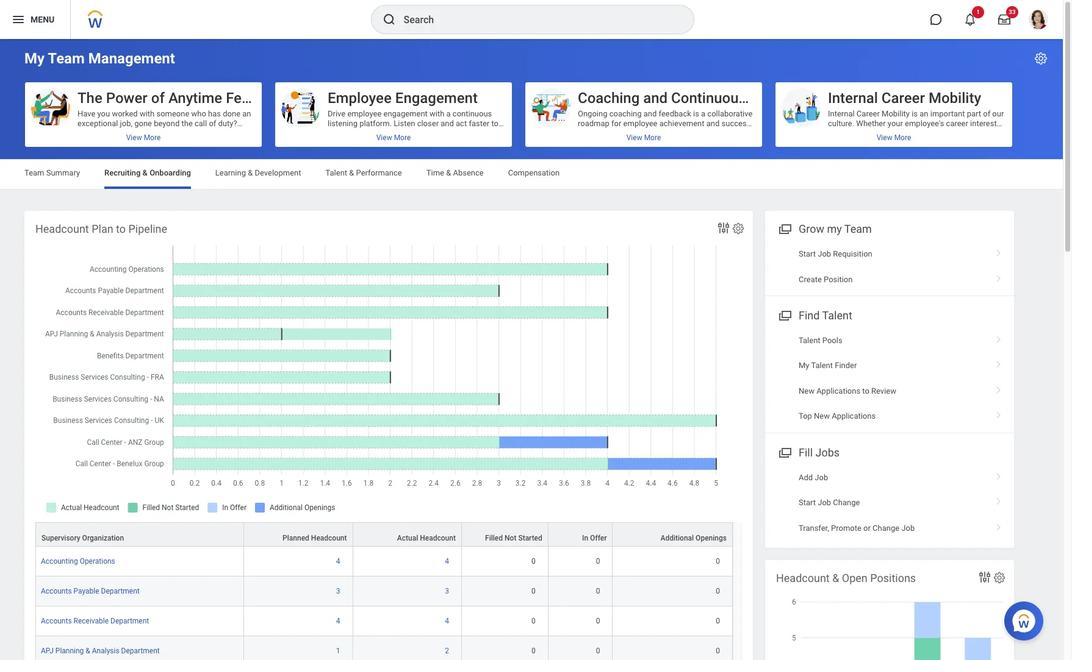 Task type: vqa. For each thing, say whether or not it's contained in the screenshot.


Task type: locate. For each thing, give the bounding box(es) containing it.
1 horizontal spatial team
[[48, 50, 85, 67]]

new up top
[[799, 387, 815, 396]]

my for my talent finder
[[799, 361, 809, 371]]

chevron right image
[[991, 271, 1007, 283], [991, 382, 1007, 395], [991, 408, 1007, 420]]

1 accounts from the top
[[41, 588, 72, 596]]

1 vertical spatial applications
[[832, 412, 876, 421]]

started
[[518, 535, 542, 543]]

chevron right image inside create position "link"
[[991, 271, 1007, 283]]

plan
[[92, 223, 113, 236]]

5 row from the top
[[35, 637, 733, 661]]

main content
[[0, 39, 1063, 661]]

chevron right image inside new applications to review link
[[991, 382, 1007, 395]]

2 list from the top
[[765, 328, 1014, 429]]

menu group image for grow my team
[[776, 220, 793, 237]]

1 horizontal spatial 3
[[445, 588, 449, 596]]

menu button
[[0, 0, 70, 39]]

new applications to review link
[[765, 379, 1014, 404]]

1 vertical spatial to
[[862, 387, 869, 396]]

1 horizontal spatial to
[[862, 387, 869, 396]]

requisition
[[833, 250, 872, 259]]

change right the or in the bottom of the page
[[873, 524, 899, 533]]

2 vertical spatial chevron right image
[[991, 408, 1007, 420]]

1 vertical spatial menu group image
[[776, 307, 793, 323]]

positions
[[870, 572, 916, 585]]

job for add job
[[815, 473, 828, 483]]

in
[[582, 535, 588, 543]]

list containing talent pools
[[765, 328, 1014, 429]]

& left "open"
[[832, 572, 839, 585]]

accounts payable department
[[41, 588, 140, 596]]

to for applications
[[862, 387, 869, 396]]

headcount inside planned headcount popup button
[[311, 535, 347, 543]]

applications up "top new applications"
[[817, 387, 860, 396]]

job inside "link"
[[815, 473, 828, 483]]

talent left finder on the bottom right
[[811, 361, 833, 371]]

& inside headcount & open positions element
[[832, 572, 839, 585]]

& inside 'apj planning & analysis department' link
[[86, 647, 90, 656]]

headcount & open positions element
[[765, 561, 1014, 661]]

3 menu group image from the top
[[776, 444, 793, 460]]

find
[[799, 309, 820, 322]]

1 vertical spatial my
[[799, 361, 809, 371]]

1 vertical spatial start
[[799, 499, 816, 508]]

1 list from the top
[[765, 242, 1014, 292]]

not
[[505, 535, 516, 543]]

1 3 button from the left
[[336, 587, 342, 597]]

transfer,
[[799, 524, 829, 533]]

summary
[[46, 168, 80, 178]]

chevron right image inside start job change link
[[991, 494, 1007, 507]]

to inside list
[[862, 387, 869, 396]]

find talent
[[799, 309, 852, 322]]

1 horizontal spatial 3 button
[[445, 587, 451, 597]]

2 vertical spatial team
[[844, 223, 872, 236]]

my for my team management
[[24, 50, 45, 67]]

3 button down planned headcount
[[336, 587, 342, 597]]

menu group image
[[776, 220, 793, 237], [776, 307, 793, 323], [776, 444, 793, 460]]

start up create
[[799, 250, 816, 259]]

to right plan
[[116, 223, 126, 236]]

additional openings
[[660, 535, 727, 543]]

my talent finder
[[799, 361, 857, 371]]

0 horizontal spatial to
[[116, 223, 126, 236]]

1 horizontal spatial 1 button
[[957, 6, 984, 33]]

actual headcount button
[[353, 524, 461, 547]]

department inside accounts receivable department "link"
[[110, 618, 149, 626]]

job
[[818, 250, 831, 259], [815, 473, 828, 483], [818, 499, 831, 508], [901, 524, 915, 533]]

additional openings button
[[613, 524, 732, 547]]

1 vertical spatial accounts
[[41, 618, 72, 626]]

planned headcount
[[283, 535, 347, 543]]

team summary
[[24, 168, 80, 178]]

3 chevron right image from the top
[[991, 408, 1007, 420]]

job up create position
[[818, 250, 831, 259]]

feedback
[[226, 90, 289, 107]]

1 chevron right image from the top
[[991, 271, 1007, 283]]

configure headcount & open positions image
[[993, 572, 1006, 585]]

0 horizontal spatial 1
[[336, 647, 340, 656]]

accounts down accounting
[[41, 588, 72, 596]]

1 chevron right image from the top
[[991, 245, 1007, 258]]

menu group image left grow
[[776, 220, 793, 237]]

5 chevron right image from the top
[[991, 494, 1007, 507]]

to
[[116, 223, 126, 236], [862, 387, 869, 396]]

list
[[765, 242, 1014, 292], [765, 328, 1014, 429], [765, 465, 1014, 541]]

start down the add at the bottom of the page
[[799, 499, 816, 508]]

accounts up apj
[[41, 618, 72, 626]]

onboarding
[[150, 168, 191, 178]]

continuous
[[671, 90, 746, 107]]

0 vertical spatial to
[[116, 223, 126, 236]]

1 button inside row
[[336, 647, 342, 657]]

in offer button
[[548, 524, 612, 547]]

0 vertical spatial accounts
[[41, 588, 72, 596]]

1 vertical spatial change
[[873, 524, 899, 533]]

profile logan mcneil image
[[1029, 10, 1048, 32]]

team left "summary"
[[24, 168, 44, 178]]

0 vertical spatial department
[[101, 588, 140, 596]]

my inside list
[[799, 361, 809, 371]]

1 vertical spatial 1
[[336, 647, 340, 656]]

coaching
[[578, 90, 640, 107]]

2 accounts from the top
[[41, 618, 72, 626]]

row
[[35, 523, 733, 547], [35, 547, 733, 577], [35, 577, 733, 607], [35, 607, 733, 637], [35, 637, 733, 661]]

headcount
[[35, 223, 89, 236], [311, 535, 347, 543], [420, 535, 456, 543], [776, 572, 830, 585]]

create position link
[[765, 267, 1014, 292]]

0 vertical spatial my
[[24, 50, 45, 67]]

applications inside "link"
[[832, 412, 876, 421]]

to left review
[[862, 387, 869, 396]]

1 inside menu banner
[[976, 9, 980, 15]]

chevron right image inside 'start job requisition' link
[[991, 245, 1007, 258]]

menu group image left find
[[776, 307, 793, 323]]

department up analysis
[[110, 618, 149, 626]]

my down 'menu' dropdown button
[[24, 50, 45, 67]]

accounts inside "link"
[[41, 618, 72, 626]]

&
[[143, 168, 148, 178], [248, 168, 253, 178], [349, 168, 354, 178], [446, 168, 451, 178], [832, 572, 839, 585], [86, 647, 90, 656]]

row containing accounts receivable department
[[35, 607, 733, 637]]

job right the add at the bottom of the page
[[815, 473, 828, 483]]

create
[[799, 275, 822, 284]]

department right payable
[[101, 588, 140, 596]]

headcount down transfer,
[[776, 572, 830, 585]]

chevron right image inside 'my talent finder' link
[[991, 357, 1007, 369]]

0
[[532, 558, 536, 566], [596, 558, 600, 566], [716, 558, 720, 566], [532, 588, 536, 596], [596, 588, 600, 596], [716, 588, 720, 596], [532, 618, 536, 626], [596, 618, 600, 626], [716, 618, 720, 626], [532, 647, 536, 656], [596, 647, 600, 656], [716, 647, 720, 656]]

2 3 button from the left
[[445, 587, 451, 597]]

chevron right image inside top new applications "link"
[[991, 408, 1007, 420]]

learning
[[215, 168, 246, 178]]

top new applications
[[799, 412, 876, 421]]

2 menu group image from the top
[[776, 307, 793, 323]]

4 chevron right image from the top
[[991, 469, 1007, 481]]

1 horizontal spatial my
[[799, 361, 809, 371]]

& left analysis
[[86, 647, 90, 656]]

apj
[[41, 647, 54, 656]]

1 menu group image from the top
[[776, 220, 793, 237]]

& left performance
[[349, 168, 354, 178]]

0 vertical spatial team
[[48, 50, 85, 67]]

0 horizontal spatial 1 button
[[336, 647, 342, 657]]

2 vertical spatial list
[[765, 465, 1014, 541]]

1 horizontal spatial change
[[873, 524, 899, 533]]

3 down planned headcount
[[336, 588, 340, 596]]

2 chevron right image from the top
[[991, 382, 1007, 395]]

job up transfer,
[[818, 499, 831, 508]]

1 vertical spatial chevron right image
[[991, 382, 1007, 395]]

list containing add job
[[765, 465, 1014, 541]]

create position
[[799, 275, 853, 284]]

2 vertical spatial menu group image
[[776, 444, 793, 460]]

configure this page image
[[1034, 51, 1048, 66]]

0 horizontal spatial 3
[[336, 588, 340, 596]]

pipeline
[[128, 223, 167, 236]]

position
[[824, 275, 853, 284]]

justify image
[[11, 12, 26, 27]]

& right time
[[446, 168, 451, 178]]

chevron right image
[[991, 245, 1007, 258], [991, 332, 1007, 344], [991, 357, 1007, 369], [991, 469, 1007, 481], [991, 494, 1007, 507], [991, 520, 1007, 532]]

1
[[976, 9, 980, 15], [336, 647, 340, 656]]

0 vertical spatial menu group image
[[776, 220, 793, 237]]

talent left performance
[[326, 168, 347, 178]]

0 horizontal spatial 3 button
[[336, 587, 342, 597]]

1 button
[[957, 6, 984, 33], [336, 647, 342, 657]]

team right my
[[844, 223, 872, 236]]

applications down new applications to review
[[832, 412, 876, 421]]

0 button
[[532, 557, 537, 567], [596, 557, 602, 567], [716, 557, 722, 567], [532, 587, 537, 597], [596, 587, 602, 597], [716, 587, 722, 597], [532, 617, 537, 627], [596, 617, 602, 627], [716, 617, 722, 627], [532, 647, 537, 657], [596, 647, 602, 657], [716, 647, 722, 657]]

department right analysis
[[121, 647, 160, 656]]

applications
[[817, 387, 860, 396], [832, 412, 876, 421]]

talent pools
[[799, 336, 842, 345]]

& for open
[[832, 572, 839, 585]]

start job requisition link
[[765, 242, 1014, 267]]

0 horizontal spatial team
[[24, 168, 44, 178]]

list containing start job requisition
[[765, 242, 1014, 292]]

department for accounts receivable department
[[110, 618, 149, 626]]

2 vertical spatial department
[[121, 647, 160, 656]]

3 chevron right image from the top
[[991, 357, 1007, 369]]

2 3 from the left
[[445, 588, 449, 596]]

fill
[[799, 446, 813, 459]]

6 chevron right image from the top
[[991, 520, 1007, 532]]

headcount plan to pipeline
[[35, 223, 167, 236]]

the power of anytime feedback
[[77, 90, 289, 107]]

4 row from the top
[[35, 607, 733, 637]]

headcount right planned
[[311, 535, 347, 543]]

anytime
[[168, 90, 222, 107]]

0 horizontal spatial my
[[24, 50, 45, 67]]

0 vertical spatial change
[[833, 499, 860, 508]]

1 vertical spatial new
[[814, 412, 830, 421]]

employee
[[328, 90, 392, 107]]

fill jobs
[[799, 446, 840, 459]]

new applications to review
[[799, 387, 896, 396]]

team down menu
[[48, 50, 85, 67]]

new right top
[[814, 412, 830, 421]]

1 start from the top
[[799, 250, 816, 259]]

start for start job requisition
[[799, 250, 816, 259]]

my down talent pools
[[799, 361, 809, 371]]

1 vertical spatial department
[[110, 618, 149, 626]]

0 vertical spatial 1 button
[[957, 6, 984, 33]]

main content containing my team management
[[0, 39, 1063, 661]]

1 inside row
[[336, 647, 340, 656]]

& right the learning
[[248, 168, 253, 178]]

3 button down actual headcount
[[445, 587, 451, 597]]

& for development
[[248, 168, 253, 178]]

1 vertical spatial list
[[765, 328, 1014, 429]]

3 list from the top
[[765, 465, 1014, 541]]

1 horizontal spatial 1
[[976, 9, 980, 15]]

tab list containing team summary
[[12, 160, 1051, 189]]

department
[[101, 588, 140, 596], [110, 618, 149, 626], [121, 647, 160, 656]]

accounts
[[41, 588, 72, 596], [41, 618, 72, 626]]

& right recruiting
[[143, 168, 148, 178]]

tab list
[[12, 160, 1051, 189]]

headcount & open positions
[[776, 572, 916, 585]]

2 row from the top
[[35, 547, 733, 577]]

chevron right image for requisition
[[991, 245, 1007, 258]]

headcount left plan
[[35, 223, 89, 236]]

1 vertical spatial 1 button
[[336, 647, 342, 657]]

0 vertical spatial start
[[799, 250, 816, 259]]

3 down actual headcount
[[445, 588, 449, 596]]

talent up pools
[[822, 309, 852, 322]]

search image
[[382, 12, 396, 27]]

menu group image left 'fill'
[[776, 444, 793, 460]]

& for onboarding
[[143, 168, 148, 178]]

chevron right image for to
[[991, 382, 1007, 395]]

department inside 'accounts payable department' link
[[101, 588, 140, 596]]

change up promote
[[833, 499, 860, 508]]

4 button
[[336, 557, 342, 567], [445, 557, 451, 567], [336, 617, 342, 627], [445, 617, 451, 627]]

3 row from the top
[[35, 577, 733, 607]]

4
[[336, 558, 340, 566], [445, 558, 449, 566], [336, 618, 340, 626], [445, 618, 449, 626]]

learning & development
[[215, 168, 301, 178]]

chevron right image for change
[[991, 494, 1007, 507]]

1 3 from the left
[[336, 588, 340, 596]]

coaching and continuous conversations button
[[525, 82, 844, 147]]

top
[[799, 412, 812, 421]]

0 vertical spatial list
[[765, 242, 1014, 292]]

supervisory
[[41, 535, 80, 543]]

0 vertical spatial 1
[[976, 9, 980, 15]]

1 row from the top
[[35, 523, 733, 547]]

offer
[[590, 535, 607, 543]]

2 chevron right image from the top
[[991, 332, 1007, 344]]

headcount right actual
[[420, 535, 456, 543]]

chevron right image inside transfer, promote or change job link
[[991, 520, 1007, 532]]

0 vertical spatial chevron right image
[[991, 271, 1007, 283]]

2 start from the top
[[799, 499, 816, 508]]



Task type: describe. For each thing, give the bounding box(es) containing it.
row containing apj planning & analysis department
[[35, 637, 733, 661]]

start for start job change
[[799, 499, 816, 508]]

my talent finder link
[[765, 354, 1014, 379]]

inbox large image
[[998, 13, 1010, 26]]

absence
[[453, 168, 484, 178]]

33
[[1009, 9, 1016, 15]]

and
[[643, 90, 668, 107]]

planned headcount button
[[244, 524, 352, 547]]

job for start job change
[[818, 499, 831, 508]]

filled
[[485, 535, 503, 543]]

grow
[[799, 223, 824, 236]]

accounts for accounts receivable department
[[41, 618, 72, 626]]

internal career mobility button
[[776, 82, 1012, 147]]

recruiting
[[104, 168, 141, 178]]

& for performance
[[349, 168, 354, 178]]

payable
[[74, 588, 99, 596]]

accounting
[[41, 558, 78, 566]]

2 button
[[445, 647, 451, 657]]

internal
[[828, 90, 878, 107]]

2
[[445, 647, 449, 656]]

headcount inside the actual headcount popup button
[[420, 535, 456, 543]]

chevron right image for applications
[[991, 408, 1007, 420]]

promote
[[831, 524, 861, 533]]

1 vertical spatial team
[[24, 168, 44, 178]]

headcount plan to pipeline element
[[24, 211, 753, 661]]

add job link
[[765, 465, 1014, 491]]

operations
[[80, 558, 115, 566]]

planned
[[283, 535, 309, 543]]

2 horizontal spatial team
[[844, 223, 872, 236]]

row containing accounting operations
[[35, 547, 733, 577]]

chevron right image inside talent pools link
[[991, 332, 1007, 344]]

engagement
[[395, 90, 478, 107]]

menu group image for find talent
[[776, 307, 793, 323]]

review
[[871, 387, 896, 396]]

menu banner
[[0, 0, 1063, 39]]

the
[[77, 90, 102, 107]]

development
[[255, 168, 301, 178]]

performance
[[356, 168, 402, 178]]

1 button for 2 "button"
[[336, 647, 342, 657]]

employee engagement
[[328, 90, 478, 107]]

transfer, promote or change job link
[[765, 516, 1014, 541]]

& for absence
[[446, 168, 451, 178]]

accounts for accounts payable department
[[41, 588, 72, 596]]

top new applications link
[[765, 404, 1014, 429]]

menu
[[31, 14, 54, 24]]

coaching and continuous conversations
[[578, 90, 844, 107]]

receivable
[[74, 618, 109, 626]]

time
[[426, 168, 444, 178]]

1 button for 33 'button'
[[957, 6, 984, 33]]

grow my team
[[799, 223, 872, 236]]

talent & performance
[[326, 168, 402, 178]]

3 for 1st 3 button from right
[[445, 588, 449, 596]]

pools
[[822, 336, 842, 345]]

chevron right image inside add job "link"
[[991, 469, 1007, 481]]

additional
[[660, 535, 694, 543]]

compensation
[[508, 168, 560, 178]]

department inside 'apj planning & analysis department' link
[[121, 647, 160, 656]]

configure and view chart data image
[[978, 571, 992, 585]]

jobs
[[816, 446, 840, 459]]

or
[[863, 524, 871, 533]]

my
[[827, 223, 842, 236]]

add
[[799, 473, 813, 483]]

chevron right image for or
[[991, 520, 1007, 532]]

accounts receivable department
[[41, 618, 149, 626]]

supervisory organization
[[41, 535, 124, 543]]

row containing supervisory organization
[[35, 523, 733, 547]]

organization
[[82, 535, 124, 543]]

accounting operations link
[[41, 555, 115, 566]]

actual headcount
[[397, 535, 456, 543]]

33 button
[[991, 6, 1018, 33]]

internal career mobility
[[828, 90, 981, 107]]

list for find talent
[[765, 328, 1014, 429]]

3 for first 3 button from the left
[[336, 588, 340, 596]]

my team management
[[24, 50, 175, 67]]

Search Workday  search field
[[404, 6, 668, 33]]

chevron right image for finder
[[991, 357, 1007, 369]]

job down start job change link
[[901, 524, 915, 533]]

row containing accounts payable department
[[35, 577, 733, 607]]

openings
[[696, 535, 727, 543]]

apj planning & analysis department link
[[41, 645, 160, 656]]

0 horizontal spatial change
[[833, 499, 860, 508]]

accounts receivable department link
[[41, 615, 149, 626]]

0 vertical spatial applications
[[817, 387, 860, 396]]

filled not started
[[485, 535, 542, 543]]

accounts payable department link
[[41, 585, 140, 596]]

accounting operations
[[41, 558, 115, 566]]

recruiting & onboarding
[[104, 168, 191, 178]]

department for accounts payable department
[[101, 588, 140, 596]]

planning
[[55, 647, 84, 656]]

add job
[[799, 473, 828, 483]]

the power of anytime feedback button
[[25, 82, 289, 147]]

0 vertical spatial new
[[799, 387, 815, 396]]

list for fill jobs
[[765, 465, 1014, 541]]

menu group image for fill jobs
[[776, 444, 793, 460]]

conversations
[[750, 90, 844, 107]]

job for start job requisition
[[818, 250, 831, 259]]

headcount inside headcount & open positions element
[[776, 572, 830, 585]]

talent left pools
[[799, 336, 820, 345]]

start job change
[[799, 499, 860, 508]]

of
[[151, 90, 165, 107]]

career
[[882, 90, 925, 107]]

talent pools link
[[765, 328, 1014, 354]]

open
[[842, 572, 868, 585]]

to for plan
[[116, 223, 126, 236]]

filled not started button
[[462, 524, 548, 547]]

tab list inside main content
[[12, 160, 1051, 189]]

notifications large image
[[964, 13, 976, 26]]

supervisory organization button
[[36, 524, 244, 547]]

list for grow my team
[[765, 242, 1014, 292]]

actual
[[397, 535, 418, 543]]

configure and view chart data image
[[716, 221, 731, 236]]

employee engagement button
[[275, 82, 512, 147]]

analysis
[[92, 647, 119, 656]]

new inside "link"
[[814, 412, 830, 421]]

start job change link
[[765, 491, 1014, 516]]

in offer
[[582, 535, 607, 543]]

configure headcount plan to pipeline image
[[732, 222, 745, 236]]

power
[[106, 90, 148, 107]]

finder
[[835, 361, 857, 371]]



